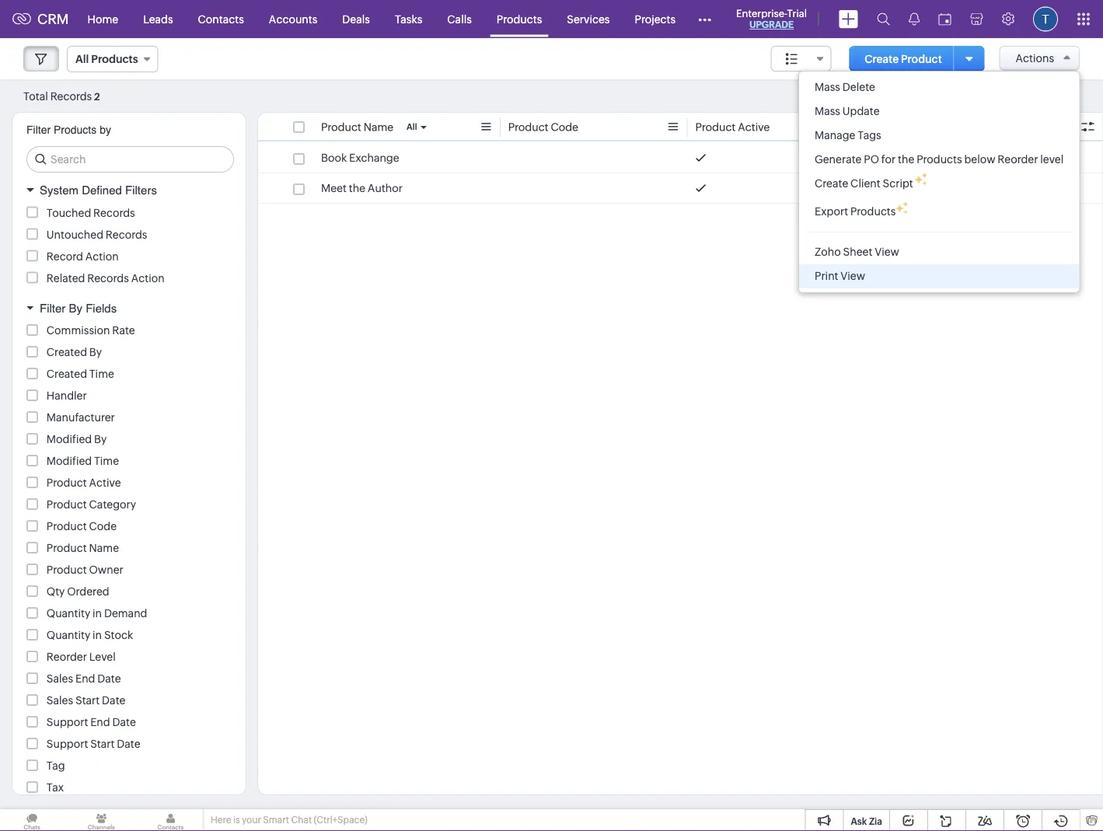 Task type: describe. For each thing, give the bounding box(es) containing it.
deals
[[342, 13, 370, 25]]

channels image
[[69, 810, 133, 832]]

calls link
[[435, 0, 484, 38]]

your
[[242, 815, 261, 826]]

actions
[[1016, 52, 1055, 65]]

contacts image
[[139, 810, 203, 832]]

(ctrl+space)
[[314, 815, 368, 826]]

level
[[89, 651, 116, 664]]

mass update
[[815, 105, 880, 117]]

meet the author
[[321, 182, 403, 194]]

exchange
[[349, 152, 400, 164]]

quantity in demand
[[47, 608, 147, 620]]

tax
[[47, 782, 64, 794]]

start for sales
[[75, 695, 100, 707]]

created for created by
[[47, 346, 87, 359]]

tara schultz for meet the author
[[883, 182, 944, 194]]

in for demand
[[93, 608, 102, 620]]

time for created time
[[89, 368, 114, 380]]

system defined filters
[[40, 184, 157, 197]]

leads link
[[131, 0, 186, 38]]

qty
[[47, 586, 65, 598]]

home link
[[75, 0, 131, 38]]

generate po for the products below reorder level link
[[800, 148, 1080, 172]]

sales for sales start date
[[47, 695, 73, 707]]

record
[[47, 250, 83, 263]]

support start date
[[47, 738, 141, 751]]

rate
[[112, 324, 135, 337]]

quantity for quantity in demand
[[47, 608, 90, 620]]

ordered
[[67, 586, 109, 598]]

tags
[[858, 129, 882, 142]]

1 vertical spatial reorder
[[47, 651, 87, 664]]

leads
[[143, 13, 173, 25]]

enterprise-trial upgrade
[[737, 7, 807, 30]]

records for total
[[50, 90, 92, 102]]

created for created time
[[47, 368, 87, 380]]

category
[[89, 499, 136, 511]]

chat
[[291, 815, 312, 826]]

products link
[[484, 0, 555, 38]]

modified by
[[47, 433, 107, 446]]

zia
[[870, 816, 883, 827]]

manufacturer
[[47, 411, 115, 424]]

by for filter
[[69, 301, 82, 315]]

date for support end date
[[112, 716, 136, 729]]

Search text field
[[27, 147, 233, 172]]

defined
[[82, 184, 122, 197]]

All Products field
[[67, 46, 158, 72]]

quantity for quantity in stock
[[47, 629, 90, 642]]

untouched
[[47, 228, 103, 241]]

meet the author link
[[321, 180, 403, 196]]

1 horizontal spatial product active
[[696, 121, 770, 133]]

0 vertical spatial product code
[[509, 121, 579, 133]]

filter products by
[[26, 124, 111, 136]]

schultz for meet the author
[[907, 182, 944, 194]]

script
[[883, 177, 914, 190]]

records for untouched
[[106, 228, 147, 241]]

enterprise-
[[737, 7, 788, 19]]

date for support start date
[[117, 738, 141, 751]]

system
[[40, 184, 79, 197]]

system defined filters button
[[12, 177, 246, 204]]

create for create product
[[865, 53, 899, 65]]

support for support start date
[[47, 738, 88, 751]]

commission
[[47, 324, 110, 337]]

book exchange
[[321, 152, 400, 164]]

for
[[882, 153, 896, 166]]

support end date
[[47, 716, 136, 729]]

created by
[[47, 346, 102, 359]]

products inside 'link'
[[917, 153, 963, 166]]

accounts link
[[257, 0, 330, 38]]

mass delete
[[815, 81, 876, 93]]

crm
[[37, 11, 69, 27]]

sales start date
[[47, 695, 126, 707]]

mass delete link
[[800, 75, 1080, 100]]

modified time
[[47, 455, 119, 467]]

manage tags link
[[800, 124, 1080, 148]]

here is your smart chat (ctrl+space)
[[211, 815, 368, 826]]

po
[[864, 153, 880, 166]]

total
[[23, 90, 48, 102]]

related records action
[[47, 272, 165, 284]]

1 vertical spatial owner
[[89, 564, 124, 576]]

generate
[[815, 153, 862, 166]]

tasks link
[[383, 0, 435, 38]]

zoho sheet view
[[815, 246, 900, 258]]

mass update link
[[800, 100, 1080, 124]]

update
[[843, 105, 880, 117]]

export
[[815, 205, 849, 218]]

1 vertical spatial product code
[[47, 520, 117, 533]]

search image
[[877, 12, 891, 26]]

filter for filter by fields
[[40, 301, 66, 315]]

1 horizontal spatial product name
[[321, 121, 394, 133]]

create menu image
[[839, 10, 859, 28]]

tasks
[[395, 13, 423, 25]]

products for filter products by
[[54, 124, 97, 136]]

0 horizontal spatial product name
[[47, 542, 119, 555]]

start for support
[[90, 738, 115, 751]]

row group containing book exchange
[[258, 143, 1104, 204]]

projects link
[[623, 0, 688, 38]]

records for touched
[[93, 207, 135, 219]]

0 vertical spatial active
[[738, 121, 770, 133]]

schultz for book exchange
[[907, 152, 944, 164]]

search element
[[868, 0, 900, 38]]

home
[[88, 13, 118, 25]]

by for modified
[[94, 433, 107, 446]]

0 horizontal spatial code
[[89, 520, 117, 533]]

handler
[[47, 390, 87, 402]]

support for support end date
[[47, 716, 88, 729]]

filter by fields button
[[12, 294, 246, 322]]

contacts
[[198, 13, 244, 25]]

smart
[[263, 815, 289, 826]]

created time
[[47, 368, 114, 380]]

product category
[[47, 499, 136, 511]]

export products
[[815, 205, 896, 218]]

below
[[965, 153, 996, 166]]

end for sales
[[75, 673, 95, 685]]

by
[[100, 124, 111, 136]]

calls
[[447, 13, 472, 25]]

profile image
[[1034, 7, 1059, 32]]



Task type: locate. For each thing, give the bounding box(es) containing it.
row group
[[258, 143, 1104, 204]]

zoho
[[815, 246, 841, 258]]

support up tag
[[47, 738, 88, 751]]

2 tara from the top
[[883, 182, 905, 194]]

0 vertical spatial support
[[47, 716, 88, 729]]

filter down related
[[40, 301, 66, 315]]

1 modified from the top
[[47, 433, 92, 446]]

1 vertical spatial by
[[89, 346, 102, 359]]

create product
[[865, 53, 943, 65]]

tara schultz down for
[[883, 182, 944, 194]]

created up handler in the top of the page
[[47, 368, 87, 380]]

date up support start date
[[112, 716, 136, 729]]

owner up generate po for the products below reorder level
[[926, 121, 960, 133]]

the inside 'link'
[[898, 153, 915, 166]]

1 horizontal spatial reorder
[[998, 153, 1039, 166]]

support down sales start date
[[47, 716, 88, 729]]

1 horizontal spatial create
[[865, 53, 899, 65]]

0 vertical spatial sales
[[47, 673, 73, 685]]

filters
[[125, 184, 157, 197]]

products for all products
[[91, 53, 138, 65]]

1 vertical spatial action
[[131, 272, 165, 284]]

0 vertical spatial product name
[[321, 121, 394, 133]]

records up fields
[[87, 272, 129, 284]]

start
[[75, 695, 100, 707], [90, 738, 115, 751]]

0 horizontal spatial active
[[89, 477, 121, 489]]

product
[[901, 53, 943, 65], [321, 121, 362, 133], [509, 121, 549, 133], [696, 121, 736, 133], [883, 121, 923, 133], [47, 477, 87, 489], [47, 499, 87, 511], [47, 520, 87, 533], [47, 542, 87, 555], [47, 564, 87, 576]]

products right calls link
[[497, 13, 542, 25]]

2 created from the top
[[47, 368, 87, 380]]

0 vertical spatial filter
[[26, 124, 51, 136]]

1 tara schultz from the top
[[883, 152, 944, 164]]

1 vertical spatial sales
[[47, 695, 73, 707]]

touched records
[[47, 207, 135, 219]]

date up support end date
[[102, 695, 126, 707]]

book exchange link
[[321, 150, 400, 166]]

0 vertical spatial tara
[[883, 152, 905, 164]]

reorder up sales end date
[[47, 651, 87, 664]]

in up quantity in stock
[[93, 608, 102, 620]]

1 vertical spatial end
[[90, 716, 110, 729]]

sales for sales end date
[[47, 673, 73, 685]]

products inside field
[[91, 53, 138, 65]]

name down category
[[89, 542, 119, 555]]

time down the modified by
[[94, 455, 119, 467]]

create client script
[[815, 177, 914, 190]]

book
[[321, 152, 347, 164]]

1 schultz from the top
[[907, 152, 944, 164]]

quantity
[[47, 608, 90, 620], [47, 629, 90, 642]]

0 horizontal spatial action
[[85, 250, 119, 263]]

1 vertical spatial create
[[815, 177, 849, 190]]

1 vertical spatial mass
[[815, 105, 841, 117]]

qty ordered
[[47, 586, 109, 598]]

related
[[47, 272, 85, 284]]

tara right the po at the right top
[[883, 152, 905, 164]]

1 quantity from the top
[[47, 608, 90, 620]]

mass up mass update
[[815, 81, 841, 93]]

create product button
[[850, 46, 958, 72]]

crm link
[[12, 11, 69, 27]]

0 horizontal spatial create
[[815, 177, 849, 190]]

owner up ordered
[[89, 564, 124, 576]]

end
[[75, 673, 95, 685], [90, 716, 110, 729]]

ask
[[851, 816, 868, 827]]

level
[[1041, 153, 1064, 166]]

0 vertical spatial in
[[93, 608, 102, 620]]

reorder level
[[47, 651, 116, 664]]

reorder left the level
[[998, 153, 1039, 166]]

meet
[[321, 182, 347, 194]]

1 vertical spatial start
[[90, 738, 115, 751]]

mass for mass update
[[815, 105, 841, 117]]

profile element
[[1024, 0, 1068, 38]]

chats image
[[0, 810, 64, 832]]

touched
[[47, 207, 91, 219]]

date
[[97, 673, 121, 685], [102, 695, 126, 707], [112, 716, 136, 729], [117, 738, 141, 751]]

end up sales start date
[[75, 673, 95, 685]]

0 vertical spatial product owner
[[883, 121, 960, 133]]

size image
[[786, 52, 798, 66]]

modified down the modified by
[[47, 455, 92, 467]]

0 vertical spatial by
[[69, 301, 82, 315]]

time for modified time
[[94, 455, 119, 467]]

created
[[47, 346, 87, 359], [47, 368, 87, 380]]

commission rate
[[47, 324, 135, 337]]

start down support end date
[[90, 738, 115, 751]]

2 modified from the top
[[47, 455, 92, 467]]

0 vertical spatial modified
[[47, 433, 92, 446]]

total records 2
[[23, 90, 100, 102]]

records down 'touched records'
[[106, 228, 147, 241]]

sales end date
[[47, 673, 121, 685]]

2 tara schultz from the top
[[883, 182, 944, 194]]

manage tags
[[815, 129, 882, 142]]

upgrade
[[750, 19, 794, 30]]

1 horizontal spatial active
[[738, 121, 770, 133]]

0 vertical spatial the
[[898, 153, 915, 166]]

1 vertical spatial tara schultz
[[883, 182, 944, 194]]

1 horizontal spatial action
[[131, 272, 165, 284]]

all inside field
[[75, 53, 89, 65]]

0 vertical spatial tara schultz
[[883, 152, 944, 164]]

name
[[364, 121, 394, 133], [89, 542, 119, 555]]

1 vertical spatial in
[[93, 629, 102, 642]]

reorder
[[998, 153, 1039, 166], [47, 651, 87, 664]]

signals element
[[900, 0, 930, 38]]

0 vertical spatial owner
[[926, 121, 960, 133]]

quantity in stock
[[47, 629, 133, 642]]

0 vertical spatial schultz
[[907, 152, 944, 164]]

stock
[[104, 629, 133, 642]]

mass up manage
[[815, 105, 841, 117]]

1 vertical spatial created
[[47, 368, 87, 380]]

0 vertical spatial created
[[47, 346, 87, 359]]

0 vertical spatial mass
[[815, 81, 841, 93]]

schultz down generate po for the products below reorder level 'link'
[[907, 182, 944, 194]]

product owner up ordered
[[47, 564, 124, 576]]

product name up book exchange
[[321, 121, 394, 133]]

2 support from the top
[[47, 738, 88, 751]]

create for create client script
[[815, 177, 849, 190]]

filter for filter products by
[[26, 124, 51, 136]]

create down the generate
[[815, 177, 849, 190]]

created down commission on the top of page
[[47, 346, 87, 359]]

filter inside dropdown button
[[40, 301, 66, 315]]

products down manage tags link
[[917, 153, 963, 166]]

2 mass from the top
[[815, 105, 841, 117]]

action
[[85, 250, 119, 263], [131, 272, 165, 284]]

tara for meet the author
[[883, 182, 905, 194]]

2 in from the top
[[93, 629, 102, 642]]

1 vertical spatial schultz
[[907, 182, 944, 194]]

0 vertical spatial end
[[75, 673, 95, 685]]

create up 'delete'
[[865, 53, 899, 65]]

1 vertical spatial quantity
[[47, 629, 90, 642]]

by for created
[[89, 346, 102, 359]]

records down defined
[[93, 207, 135, 219]]

2 vertical spatial by
[[94, 433, 107, 446]]

1 vertical spatial all
[[407, 122, 417, 132]]

1 vertical spatial time
[[94, 455, 119, 467]]

records for related
[[87, 272, 129, 284]]

contacts link
[[186, 0, 257, 38]]

services link
[[555, 0, 623, 38]]

0 vertical spatial reorder
[[998, 153, 1039, 166]]

1 vertical spatial product name
[[47, 542, 119, 555]]

1 horizontal spatial owner
[[926, 121, 960, 133]]

view down zoho sheet view
[[841, 270, 866, 282]]

0 horizontal spatial view
[[841, 270, 866, 282]]

tara schultz for book exchange
[[883, 152, 944, 164]]

accounts
[[269, 13, 318, 25]]

product owner up generate po for the products below reorder level
[[883, 121, 960, 133]]

0 vertical spatial product active
[[696, 121, 770, 133]]

1 vertical spatial filter
[[40, 301, 66, 315]]

date down level
[[97, 673, 121, 685]]

0 vertical spatial name
[[364, 121, 394, 133]]

tara schultz up script
[[883, 152, 944, 164]]

the
[[898, 153, 915, 166], [349, 182, 366, 194]]

time down created by
[[89, 368, 114, 380]]

0 horizontal spatial reorder
[[47, 651, 87, 664]]

1 in from the top
[[93, 608, 102, 620]]

action up the 'related records action'
[[85, 250, 119, 263]]

0 vertical spatial create
[[865, 53, 899, 65]]

by up commission on the top of page
[[69, 301, 82, 315]]

2 schultz from the top
[[907, 182, 944, 194]]

time
[[89, 368, 114, 380], [94, 455, 119, 467]]

0 vertical spatial action
[[85, 250, 119, 263]]

filter by fields
[[40, 301, 117, 315]]

active
[[738, 121, 770, 133], [89, 477, 121, 489]]

services
[[567, 13, 610, 25]]

by down commission rate
[[89, 346, 102, 359]]

manage
[[815, 129, 856, 142]]

view right the sheet
[[875, 246, 900, 258]]

untouched records
[[47, 228, 147, 241]]

quantity up reorder level
[[47, 629, 90, 642]]

2
[[94, 91, 100, 102]]

0 vertical spatial code
[[551, 121, 579, 133]]

schultz down manage tags link
[[907, 152, 944, 164]]

end for support
[[90, 716, 110, 729]]

product code
[[509, 121, 579, 133], [47, 520, 117, 533]]

products down client
[[851, 205, 896, 218]]

1 horizontal spatial product code
[[509, 121, 579, 133]]

records left 2
[[50, 90, 92, 102]]

sheet
[[844, 246, 873, 258]]

name up exchange
[[364, 121, 394, 133]]

create menu element
[[830, 0, 868, 38]]

product name up qty ordered
[[47, 542, 119, 555]]

mass for mass delete
[[815, 81, 841, 93]]

1 sales from the top
[[47, 673, 73, 685]]

1 vertical spatial product owner
[[47, 564, 124, 576]]

projects
[[635, 13, 676, 25]]

Other Modules field
[[688, 7, 722, 32]]

reorder inside 'link'
[[998, 153, 1039, 166]]

1 vertical spatial name
[[89, 542, 119, 555]]

products up 2
[[91, 53, 138, 65]]

signals image
[[909, 12, 920, 26]]

0 horizontal spatial name
[[89, 542, 119, 555]]

mass
[[815, 81, 841, 93], [815, 105, 841, 117]]

1 created from the top
[[47, 346, 87, 359]]

create inside button
[[865, 53, 899, 65]]

products for export products
[[851, 205, 896, 218]]

end up support start date
[[90, 716, 110, 729]]

support
[[47, 716, 88, 729], [47, 738, 88, 751]]

0 vertical spatial quantity
[[47, 608, 90, 620]]

navigation
[[1027, 85, 1080, 107]]

modified for modified time
[[47, 455, 92, 467]]

1 horizontal spatial view
[[875, 246, 900, 258]]

demand
[[104, 608, 147, 620]]

0 horizontal spatial product code
[[47, 520, 117, 533]]

0 horizontal spatial owner
[[89, 564, 124, 576]]

product name
[[321, 121, 394, 133], [47, 542, 119, 555]]

1 vertical spatial view
[[841, 270, 866, 282]]

sales
[[47, 673, 73, 685], [47, 695, 73, 707]]

print view
[[815, 270, 866, 282]]

print
[[815, 270, 839, 282]]

all products
[[75, 53, 138, 65]]

1 vertical spatial tara
[[883, 182, 905, 194]]

None field
[[771, 46, 832, 72]]

tag
[[47, 760, 65, 772]]

0 vertical spatial view
[[875, 246, 900, 258]]

is
[[233, 815, 240, 826]]

1 support from the top
[[47, 716, 88, 729]]

action up filter by fields dropdown button
[[131, 272, 165, 284]]

sales down sales end date
[[47, 695, 73, 707]]

sales down reorder level
[[47, 673, 73, 685]]

tara schultz
[[883, 152, 944, 164], [883, 182, 944, 194]]

0 vertical spatial start
[[75, 695, 100, 707]]

0 horizontal spatial the
[[349, 182, 366, 194]]

2 quantity from the top
[[47, 629, 90, 642]]

1 horizontal spatial code
[[551, 121, 579, 133]]

date down support end date
[[117, 738, 141, 751]]

1 mass from the top
[[815, 81, 841, 93]]

0 vertical spatial all
[[75, 53, 89, 65]]

1 vertical spatial product active
[[47, 477, 121, 489]]

1 tara from the top
[[883, 152, 905, 164]]

0 horizontal spatial product owner
[[47, 564, 124, 576]]

product inside button
[[901, 53, 943, 65]]

products left by
[[54, 124, 97, 136]]

author
[[368, 182, 403, 194]]

1 vertical spatial code
[[89, 520, 117, 533]]

2 sales from the top
[[47, 695, 73, 707]]

1 horizontal spatial product owner
[[883, 121, 960, 133]]

date for sales end date
[[97, 673, 121, 685]]

modified for modified by
[[47, 433, 92, 446]]

by up modified time on the bottom left of the page
[[94, 433, 107, 446]]

in left stock
[[93, 629, 102, 642]]

the right for
[[898, 153, 915, 166]]

calendar image
[[939, 13, 952, 25]]

view
[[875, 246, 900, 258], [841, 270, 866, 282]]

0 vertical spatial time
[[89, 368, 114, 380]]

1 vertical spatial support
[[47, 738, 88, 751]]

by
[[69, 301, 82, 315], [89, 346, 102, 359], [94, 433, 107, 446]]

1 vertical spatial active
[[89, 477, 121, 489]]

tara right client
[[883, 182, 905, 194]]

in for stock
[[93, 629, 102, 642]]

tara for book exchange
[[883, 152, 905, 164]]

1 horizontal spatial the
[[898, 153, 915, 166]]

all for all products
[[75, 53, 89, 65]]

by inside dropdown button
[[69, 301, 82, 315]]

quantity down qty ordered
[[47, 608, 90, 620]]

0 horizontal spatial all
[[75, 53, 89, 65]]

date for sales start date
[[102, 695, 126, 707]]

product active
[[696, 121, 770, 133], [47, 477, 121, 489]]

record action
[[47, 250, 119, 263]]

1 horizontal spatial name
[[364, 121, 394, 133]]

deals link
[[330, 0, 383, 38]]

1 horizontal spatial all
[[407, 122, 417, 132]]

the right meet
[[349, 182, 366, 194]]

1 vertical spatial the
[[349, 182, 366, 194]]

filter down total
[[26, 124, 51, 136]]

all for all
[[407, 122, 417, 132]]

start up support end date
[[75, 695, 100, 707]]

generate po for the products below reorder level
[[815, 153, 1064, 166]]

modified down manufacturer
[[47, 433, 92, 446]]

1 vertical spatial modified
[[47, 455, 92, 467]]

records
[[50, 90, 92, 102], [93, 207, 135, 219], [106, 228, 147, 241], [87, 272, 129, 284]]

trial
[[788, 7, 807, 19]]

0 horizontal spatial product active
[[47, 477, 121, 489]]



Task type: vqa. For each thing, say whether or not it's contained in the screenshot.
the Reorder to the bottom
yes



